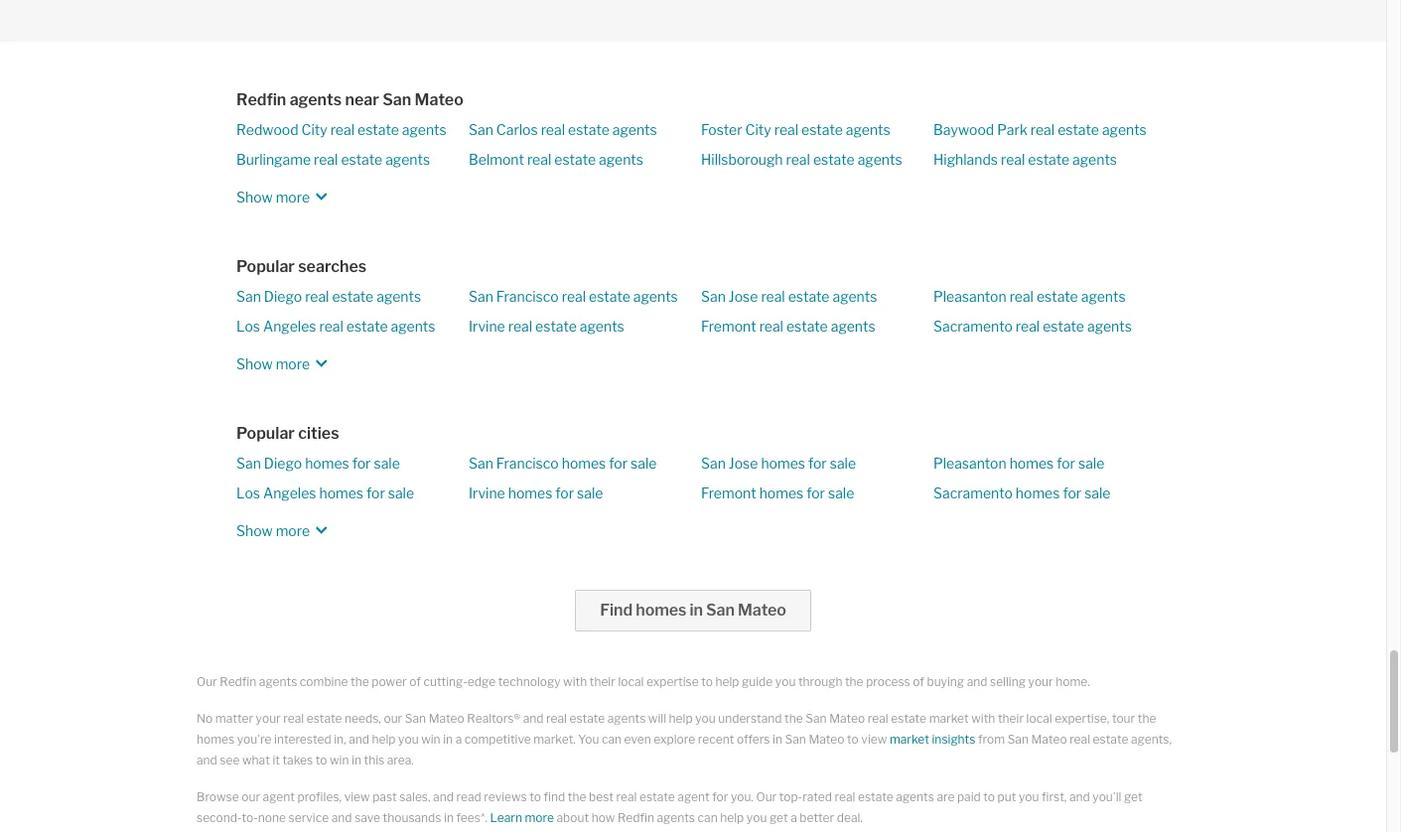 Task type: locate. For each thing, give the bounding box(es) containing it.
homes down no on the left bottom
[[197, 732, 235, 747]]

1 horizontal spatial win
[[421, 732, 441, 747]]

1 of from the left
[[409, 674, 421, 689]]

through
[[798, 674, 842, 689]]

view
[[861, 732, 887, 747], [344, 789, 370, 804]]

our inside the browse our agent profiles, view past sales, and read reviews to find the best real estate agent for you. our top-rated real estate agents are paid to put you first, and you'll get second-to-none service and save thousands in fees*.
[[242, 789, 260, 804]]

a left "competitive"
[[455, 732, 462, 747]]

foster
[[701, 121, 742, 138]]

cities
[[298, 424, 339, 443]]

profiles,
[[297, 789, 342, 804]]

you up area.
[[398, 732, 419, 747]]

0 vertical spatial angeles
[[263, 318, 316, 335]]

find homes in san mateo
[[600, 601, 786, 620]]

the up about
[[568, 789, 586, 804]]

0 horizontal spatial a
[[455, 732, 462, 747]]

real down process
[[868, 711, 888, 726]]

san inside button
[[706, 601, 735, 620]]

first,
[[1042, 789, 1067, 804]]

0 horizontal spatial their
[[590, 674, 616, 689]]

fremont for cities
[[701, 484, 756, 501]]

0 vertical spatial popular
[[236, 257, 295, 276]]

0 vertical spatial sacramento
[[933, 318, 1013, 335]]

0 vertical spatial francisco
[[496, 288, 559, 305]]

jose for popular searches
[[729, 288, 758, 305]]

show more link down los angeles real estate agents
[[236, 345, 334, 375]]

you'll
[[1093, 789, 1121, 804]]

2 los from the top
[[236, 484, 260, 501]]

1 vertical spatial can
[[698, 810, 718, 825]]

estate up deal.
[[858, 789, 893, 804]]

in left "competitive"
[[443, 732, 453, 747]]

can inside real estate market with their local expertise, tour the homes you're interested in, and help you win in a competitive market. you can even explore recent offers in
[[602, 732, 622, 747]]

0 vertical spatial view
[[861, 732, 887, 747]]

fremont down san jose real estate agents link
[[701, 318, 756, 335]]

irvine down san francisco real estate agents link
[[469, 318, 505, 335]]

you inside the browse our agent profiles, view past sales, and read reviews to find the best real estate agent for you. our top-rated real estate agents are paid to put you first, and you'll get second-to-none service and save thousands in fees*.
[[1019, 789, 1039, 804]]

homes inside button
[[636, 601, 686, 620]]

0 horizontal spatial get
[[769, 810, 788, 825]]

redfin up the matter
[[220, 674, 256, 689]]

real up sacramento real estate agents
[[1010, 288, 1034, 305]]

0 vertical spatial local
[[618, 674, 644, 689]]

more for searches
[[276, 355, 310, 372]]

real down san jose real estate agents link
[[759, 318, 783, 335]]

los angeles real estate agents link
[[236, 318, 435, 335]]

1 horizontal spatial local
[[1026, 711, 1052, 726]]

our up no on the left bottom
[[197, 674, 217, 689]]

service
[[289, 810, 329, 825]]

diego down "popular searches"
[[264, 288, 302, 305]]

real inside real estate market with their local expertise, tour the homes you're interested in, and help you win in a competitive market. you can even explore recent offers in
[[868, 711, 888, 726]]

real down searches
[[305, 288, 329, 305]]

0 vertical spatial get
[[1124, 789, 1143, 804]]

redfin
[[236, 90, 286, 109], [220, 674, 256, 689], [618, 810, 654, 825]]

francisco for popular cities
[[496, 455, 559, 472]]

belmont real estate agents link
[[469, 151, 643, 168]]

1 vertical spatial market
[[890, 732, 929, 747]]

local
[[618, 674, 644, 689], [1026, 711, 1052, 726]]

2 fremont from the top
[[701, 484, 756, 501]]

0 vertical spatial irvine
[[469, 318, 505, 335]]

1 horizontal spatial view
[[861, 732, 887, 747]]

2 show more from the top
[[236, 355, 310, 372]]

show more link for searches
[[236, 345, 334, 375]]

san jose real estate agents
[[701, 288, 877, 305]]

show for popular searches
[[236, 355, 273, 372]]

1 show more link from the top
[[236, 179, 334, 208]]

1 vertical spatial popular
[[236, 424, 295, 443]]

pleasanton real estate agents
[[933, 288, 1126, 305]]

you inside real estate market with their local expertise, tour the homes you're interested in, and help you win in a competitive market. you can even explore recent offers in
[[398, 732, 419, 747]]

searches
[[298, 257, 367, 276]]

1 vertical spatial diego
[[264, 455, 302, 472]]

show more down los angeles homes for sale
[[236, 522, 310, 539]]

2 vertical spatial show
[[236, 522, 273, 539]]

local left expertise,
[[1026, 711, 1052, 726]]

0 vertical spatial show
[[236, 189, 273, 205]]

1 vertical spatial angeles
[[263, 484, 316, 501]]

in inside the browse our agent profiles, view past sales, and read reviews to find the best real estate agent for you. our top-rated real estate agents are paid to put you first, and you'll get second-to-none service and save thousands in fees*.
[[444, 810, 454, 825]]

2 vertical spatial show more
[[236, 522, 310, 539]]

angeles down san diego homes for sale
[[263, 484, 316, 501]]

1 popular from the top
[[236, 257, 295, 276]]

real estate agents, and see what it takes to win in this area.
[[197, 732, 1172, 768]]

to
[[701, 674, 713, 689], [847, 732, 859, 747], [316, 753, 327, 768], [530, 789, 541, 804], [983, 789, 995, 804]]

better
[[800, 810, 834, 825]]

our right you.
[[756, 789, 777, 804]]

sacramento real estate agents link
[[933, 318, 1132, 335]]

popular cities
[[236, 424, 339, 443]]

0 vertical spatial win
[[421, 732, 441, 747]]

los angeles homes for sale link
[[236, 484, 414, 501]]

san francisco real estate agents
[[469, 288, 678, 305]]

2 francisco from the top
[[496, 455, 559, 472]]

sacramento down pleasanton real estate agents link
[[933, 318, 1013, 335]]

0 vertical spatial show more link
[[236, 179, 334, 208]]

0 vertical spatial fremont
[[701, 318, 756, 335]]

1 agent from the left
[[263, 789, 295, 804]]

1 horizontal spatial our
[[384, 711, 402, 726]]

view up save
[[344, 789, 370, 804]]

agent up learn more about how redfin agents can help you get a better deal.
[[678, 789, 710, 804]]

tour
[[1112, 711, 1135, 726]]

of
[[409, 674, 421, 689], [913, 674, 924, 689]]

to left 'put'
[[983, 789, 995, 804]]

1 vertical spatial show more link
[[236, 345, 334, 375]]

0 horizontal spatial of
[[409, 674, 421, 689]]

to right 'takes'
[[316, 753, 327, 768]]

1 pleasanton from the top
[[933, 288, 1007, 305]]

show down los angeles homes for sale
[[236, 522, 273, 539]]

1 vertical spatial view
[[344, 789, 370, 804]]

popular left cities
[[236, 424, 295, 443]]

estate inside real estate agents, and see what it takes to win in this area.
[[1093, 732, 1128, 747]]

city
[[301, 121, 327, 138], [745, 121, 771, 138]]

baywood
[[933, 121, 994, 138]]

home.
[[1056, 674, 1090, 689]]

agents inside the browse our agent profiles, view past sales, and read reviews to find the best real estate agent for you. our top-rated real estate agents are paid to put you first, and you'll get second-to-none service and save thousands in fees*.
[[896, 789, 934, 804]]

your up "you're" on the left bottom
[[256, 711, 281, 726]]

paid
[[957, 789, 981, 804]]

more down los angeles real estate agents
[[276, 355, 310, 372]]

2 diego from the top
[[264, 455, 302, 472]]

estate down tour
[[1093, 732, 1128, 747]]

san carlos real estate agents link
[[469, 121, 657, 138]]

0 vertical spatial los
[[236, 318, 260, 335]]

show for popular cities
[[236, 522, 273, 539]]

1 horizontal spatial city
[[745, 121, 771, 138]]

view left market insights link
[[861, 732, 887, 747]]

real down san francisco real estate agents link
[[508, 318, 532, 335]]

a inside real estate market with their local expertise, tour the homes you're interested in, and help you win in a competitive market. you can even explore recent offers in
[[455, 732, 462, 747]]

real down park
[[1001, 151, 1025, 168]]

1 vertical spatial irvine
[[469, 484, 505, 501]]

edge
[[468, 674, 496, 689]]

you up recent
[[695, 711, 716, 726]]

highlands real estate agents link
[[933, 151, 1117, 168]]

hillsborough
[[701, 151, 783, 168]]

real down pleasanton real estate agents link
[[1016, 318, 1040, 335]]

1 horizontal spatial get
[[1124, 789, 1143, 804]]

2 pleasanton from the top
[[933, 455, 1007, 472]]

estate up you
[[569, 711, 605, 726]]

mateo inside 'find homes in san mateo' button
[[738, 601, 786, 620]]

0 vertical spatial your
[[1028, 674, 1053, 689]]

and right first,
[[1069, 789, 1090, 804]]

3 show more link from the top
[[236, 512, 334, 542]]

0 horizontal spatial with
[[563, 674, 587, 689]]

1 diego from the top
[[264, 288, 302, 305]]

2 vertical spatial redfin
[[618, 810, 654, 825]]

los down popular cities
[[236, 484, 260, 501]]

combine
[[300, 674, 348, 689]]

our
[[197, 674, 217, 689], [756, 789, 777, 804]]

to-
[[242, 810, 258, 825]]

2 of from the left
[[913, 674, 924, 689]]

los for popular searches
[[236, 318, 260, 335]]

real estate market with their local expertise, tour the homes you're interested in, and help you win in a competitive market. you can even explore recent offers in
[[197, 711, 1156, 747]]

popular for popular searches
[[236, 257, 295, 276]]

of left buying
[[913, 674, 924, 689]]

1 vertical spatial local
[[1026, 711, 1052, 726]]

1 horizontal spatial our
[[756, 789, 777, 804]]

1 vertical spatial our
[[242, 789, 260, 804]]

1 vertical spatial pleasanton
[[933, 455, 1007, 472]]

2 jose from the top
[[729, 455, 758, 472]]

pleasanton
[[933, 288, 1007, 305], [933, 455, 1007, 472]]

1 vertical spatial show
[[236, 355, 273, 372]]

1 fremont from the top
[[701, 318, 756, 335]]

san
[[382, 90, 411, 109], [469, 121, 493, 138], [236, 288, 261, 305], [469, 288, 493, 305], [701, 288, 726, 305], [236, 455, 261, 472], [469, 455, 493, 472], [701, 455, 726, 472], [706, 601, 735, 620], [405, 711, 426, 726], [806, 711, 827, 726], [785, 732, 806, 747], [1008, 732, 1029, 747]]

estate inside real estate market with their local expertise, tour the homes you're interested in, and help you win in a competitive market. you can even explore recent offers in
[[891, 711, 927, 726]]

process
[[866, 674, 910, 689]]

estate down san francisco real estate agents link
[[535, 318, 577, 335]]

how
[[592, 810, 615, 825]]

1 vertical spatial jose
[[729, 455, 758, 472]]

are
[[937, 789, 955, 804]]

0 vertical spatial jose
[[729, 288, 758, 305]]

sales,
[[399, 789, 431, 804]]

view inside the browse our agent profiles, view past sales, and read reviews to find the best real estate agent for you. our top-rated real estate agents are paid to put you first, and you'll get second-to-none service and save thousands in fees*.
[[344, 789, 370, 804]]

1 horizontal spatial can
[[698, 810, 718, 825]]

more for agents
[[276, 189, 310, 205]]

3 show from the top
[[236, 522, 273, 539]]

show more link down los angeles homes for sale
[[236, 512, 334, 542]]

sacramento
[[933, 318, 1013, 335], [933, 484, 1013, 501]]

carlos
[[496, 121, 538, 138]]

popular for popular cities
[[236, 424, 295, 443]]

0 vertical spatial show more
[[236, 189, 310, 205]]

market
[[929, 711, 969, 726], [890, 732, 929, 747]]

1 francisco from the top
[[496, 288, 559, 305]]

3 show more from the top
[[236, 522, 310, 539]]

help up this
[[372, 732, 396, 747]]

top-
[[779, 789, 803, 804]]

1 angeles from the top
[[263, 318, 316, 335]]

show more link for agents
[[236, 179, 334, 208]]

0 vertical spatial pleasanton
[[933, 288, 1007, 305]]

1 vertical spatial get
[[769, 810, 788, 825]]

1 vertical spatial your
[[256, 711, 281, 726]]

browse our agent profiles, view past sales, and read reviews to find the best real estate agent for you. our top-rated real estate agents are paid to put you first, and you'll get second-to-none service and save thousands in fees*.
[[197, 789, 1143, 825]]

show more link down burlingame
[[236, 179, 334, 208]]

francisco up irvine homes for sale
[[496, 455, 559, 472]]

show more up popular cities
[[236, 355, 310, 372]]

2 popular from the top
[[236, 424, 295, 443]]

fremont down san jose homes for sale link
[[701, 484, 756, 501]]

2 vertical spatial show more link
[[236, 512, 334, 542]]

diego down popular cities
[[264, 455, 302, 472]]

0 vertical spatial diego
[[264, 288, 302, 305]]

for
[[352, 455, 371, 472], [609, 455, 628, 472], [808, 455, 827, 472], [1057, 455, 1075, 472], [366, 484, 385, 501], [555, 484, 574, 501], [807, 484, 825, 501], [1063, 484, 1082, 501], [712, 789, 728, 804]]

1 horizontal spatial their
[[998, 711, 1024, 726]]

irvine
[[469, 318, 505, 335], [469, 484, 505, 501]]

redwood city real estate agents link
[[236, 121, 447, 138]]

market inside real estate market with their local expertise, tour the homes you're interested in, and help you win in a competitive market. you can even explore recent offers in
[[929, 711, 969, 726]]

fremont real estate agents
[[701, 318, 875, 335]]

1 show more from the top
[[236, 189, 310, 205]]

real up the interested
[[283, 711, 304, 726]]

agents
[[290, 90, 342, 109], [402, 121, 447, 138], [612, 121, 657, 138], [846, 121, 890, 138], [1102, 121, 1147, 138], [385, 151, 430, 168], [599, 151, 643, 168], [858, 151, 902, 168], [1073, 151, 1117, 168], [377, 288, 421, 305], [633, 288, 678, 305], [833, 288, 877, 305], [1081, 288, 1126, 305], [391, 318, 435, 335], [580, 318, 624, 335], [831, 318, 875, 335], [1087, 318, 1132, 335], [259, 674, 297, 689], [608, 711, 646, 726], [896, 789, 934, 804], [657, 810, 695, 825]]

market.
[[533, 732, 576, 747]]

1 vertical spatial los
[[236, 484, 260, 501]]

jose
[[729, 288, 758, 305], [729, 455, 758, 472]]

1 vertical spatial sacramento
[[933, 484, 1013, 501]]

real up 'fremont real estate agents'
[[761, 288, 785, 305]]

1 horizontal spatial with
[[971, 711, 995, 726]]

angeles for cities
[[263, 484, 316, 501]]

your
[[1028, 674, 1053, 689], [256, 711, 281, 726]]

0 vertical spatial their
[[590, 674, 616, 689]]

2 show from the top
[[236, 355, 273, 372]]

2 angeles from the top
[[263, 484, 316, 501]]

jose up fremont homes for sale
[[729, 455, 758, 472]]

agent up none
[[263, 789, 295, 804]]

selling
[[990, 674, 1026, 689]]

1 sacramento from the top
[[933, 318, 1013, 335]]

2 city from the left
[[745, 121, 771, 138]]

2 show more link from the top
[[236, 345, 334, 375]]

1 vertical spatial show more
[[236, 355, 310, 372]]

find
[[544, 789, 565, 804]]

1 vertical spatial their
[[998, 711, 1024, 726]]

francisco up irvine real estate agents link
[[496, 288, 559, 305]]

1 horizontal spatial agent
[[678, 789, 710, 804]]

homes down pleasanton homes for sale at the right bottom
[[1016, 484, 1060, 501]]

and right in,
[[349, 732, 369, 747]]

estate up los angeles real estate agents link
[[332, 288, 374, 305]]

learn
[[490, 810, 522, 825]]

1 horizontal spatial of
[[913, 674, 924, 689]]

irvine homes for sale
[[469, 484, 603, 501]]

get
[[1124, 789, 1143, 804], [769, 810, 788, 825]]

local inside real estate market with their local expertise, tour the homes you're interested in, and help you win in a competitive market. you can even explore recent offers in
[[1026, 711, 1052, 726]]

show up popular cities
[[236, 355, 273, 372]]

show more down burlingame
[[236, 189, 310, 205]]

homes
[[305, 455, 349, 472], [562, 455, 606, 472], [761, 455, 805, 472], [1010, 455, 1054, 472], [319, 484, 363, 501], [508, 484, 552, 501], [759, 484, 804, 501], [1016, 484, 1060, 501], [636, 601, 686, 620], [197, 732, 235, 747]]

our
[[384, 711, 402, 726], [242, 789, 260, 804]]

agents,
[[1131, 732, 1172, 747]]

1 vertical spatial our
[[756, 789, 777, 804]]

0 vertical spatial our
[[197, 674, 217, 689]]

to inside real estate agents, and see what it takes to win in this area.
[[316, 753, 327, 768]]

san carlos real estate agents
[[469, 121, 657, 138]]

0 horizontal spatial can
[[602, 732, 622, 747]]

a down top-
[[791, 810, 797, 825]]

show more for searches
[[236, 355, 310, 372]]

real down expertise,
[[1070, 732, 1090, 747]]

real down san diego real estate agents
[[319, 318, 343, 335]]

in left this
[[352, 753, 361, 768]]

0 horizontal spatial local
[[618, 674, 644, 689]]

realtors®
[[467, 711, 520, 726]]

with up from
[[971, 711, 995, 726]]

0 vertical spatial with
[[563, 674, 587, 689]]

win inside real estate agents, and see what it takes to win in this area.
[[330, 753, 349, 768]]

0 vertical spatial redfin
[[236, 90, 286, 109]]

1 vertical spatial francisco
[[496, 455, 559, 472]]

win down in,
[[330, 753, 349, 768]]

sacramento real estate agents
[[933, 318, 1132, 335]]

1 horizontal spatial a
[[791, 810, 797, 825]]

1 city from the left
[[301, 121, 327, 138]]

2 sacramento from the top
[[933, 484, 1013, 501]]

show more
[[236, 189, 310, 205], [236, 355, 310, 372], [236, 522, 310, 539]]

and up market.
[[523, 711, 544, 726]]

1 horizontal spatial your
[[1028, 674, 1053, 689]]

1 jose from the top
[[729, 288, 758, 305]]

0 horizontal spatial our
[[242, 789, 260, 804]]

sacramento for popular cities
[[933, 484, 1013, 501]]

0 horizontal spatial win
[[330, 753, 349, 768]]

redfin up redwood in the top left of the page
[[236, 90, 286, 109]]

estate up san mateo to view market insights from san mateo
[[891, 711, 927, 726]]

1 show from the top
[[236, 189, 273, 205]]

more down los angeles homes for sale
[[276, 522, 310, 539]]

of right power
[[409, 674, 421, 689]]

more down burlingame
[[276, 189, 310, 205]]

0 vertical spatial market
[[929, 711, 969, 726]]

real up market.
[[546, 711, 567, 726]]

0 vertical spatial can
[[602, 732, 622, 747]]

show
[[236, 189, 273, 205], [236, 355, 273, 372], [236, 522, 273, 539]]

foster city real estate agents link
[[701, 121, 890, 138]]

redfin right how
[[618, 810, 654, 825]]

market left insights
[[890, 732, 929, 747]]

pleasanton up sacramento homes for sale
[[933, 455, 1007, 472]]

0 horizontal spatial agent
[[263, 789, 295, 804]]

1 vertical spatial win
[[330, 753, 349, 768]]

our up to-
[[242, 789, 260, 804]]

1 irvine from the top
[[469, 318, 505, 335]]

in left "fees*."
[[444, 810, 454, 825]]

fremont
[[701, 318, 756, 335], [701, 484, 756, 501]]

0 vertical spatial a
[[455, 732, 462, 747]]

market insights link
[[890, 732, 976, 747]]

2 irvine from the top
[[469, 484, 505, 501]]

1 vertical spatial with
[[971, 711, 995, 726]]

your left home.
[[1028, 674, 1053, 689]]

1 vertical spatial fremont
[[701, 484, 756, 501]]

0 horizontal spatial view
[[344, 789, 370, 804]]

1 los from the top
[[236, 318, 260, 335]]

park
[[997, 121, 1028, 138]]

0 horizontal spatial city
[[301, 121, 327, 138]]

1 vertical spatial a
[[791, 810, 797, 825]]

burlingame
[[236, 151, 311, 168]]

deal.
[[837, 810, 863, 825]]

francisco
[[496, 288, 559, 305], [496, 455, 559, 472]]

baywood park real estate agents link
[[933, 121, 1147, 138]]

pleasanton up sacramento real estate agents
[[933, 288, 1007, 305]]



Task type: vqa. For each thing, say whether or not it's contained in the screenshot.


Task type: describe. For each thing, give the bounding box(es) containing it.
homes inside real estate market with their local expertise, tour the homes you're interested in, and help you win in a competitive market. you can even explore recent offers in
[[197, 732, 235, 747]]

san diego homes for sale
[[236, 455, 400, 472]]

interested
[[274, 732, 331, 747]]

this
[[364, 753, 384, 768]]

with inside real estate market with their local expertise, tour the homes you're interested in, and help you win in a competitive market. you can even explore recent offers in
[[971, 711, 995, 726]]

the inside the browse our agent profiles, view past sales, and read reviews to find the best real estate agent for you. our top-rated real estate agents are paid to put you first, and you'll get second-to-none service and save thousands in fees*.
[[568, 789, 586, 804]]

irvine homes for sale link
[[469, 484, 603, 501]]

homes up irvine homes for sale link
[[562, 455, 606, 472]]

in,
[[334, 732, 346, 747]]

insights
[[932, 732, 976, 747]]

in right offers
[[773, 732, 782, 747]]

city for redwood
[[301, 121, 327, 138]]

estate up sacramento real estate agents
[[1037, 288, 1078, 305]]

and inside real estate agents, and see what it takes to win in this area.
[[197, 753, 217, 768]]

homes up fremont homes for sale
[[761, 455, 805, 472]]

and left save
[[331, 810, 352, 825]]

belmont
[[469, 151, 524, 168]]

real down foster city real estate agents link
[[786, 151, 810, 168]]

francisco for popular searches
[[496, 288, 559, 305]]

san jose real estate agents link
[[701, 288, 877, 305]]

real inside real estate agents, and see what it takes to win in this area.
[[1070, 732, 1090, 747]]

fremont homes for sale
[[701, 484, 854, 501]]

the right through
[[845, 674, 864, 689]]

help down you.
[[720, 810, 744, 825]]

and inside real estate market with their local expertise, tour the homes you're interested in, and help you win in a competitive market. you can even explore recent offers in
[[349, 732, 369, 747]]

0 horizontal spatial our
[[197, 674, 217, 689]]

estate down baywood park real estate agents
[[1028, 151, 1070, 168]]

real right best
[[616, 789, 637, 804]]

show more link for cities
[[236, 512, 334, 542]]

near
[[345, 90, 379, 109]]

real down redfin agents near san mateo
[[330, 121, 355, 138]]

needs,
[[345, 711, 381, 726]]

help inside real estate market with their local expertise, tour the homes you're interested in, and help you win in a competitive market. you can even explore recent offers in
[[372, 732, 396, 747]]

competitive
[[465, 732, 531, 747]]

the left power
[[351, 674, 369, 689]]

homes down san diego homes for sale
[[319, 484, 363, 501]]

real up hillsborough real estate agents
[[774, 121, 798, 138]]

browse
[[197, 789, 239, 804]]

reviews
[[484, 789, 527, 804]]

hillsborough real estate agents link
[[701, 151, 902, 168]]

city for foster
[[745, 121, 771, 138]]

no
[[197, 711, 213, 726]]

fremont real estate agents link
[[701, 318, 875, 335]]

you right "guide"
[[775, 674, 796, 689]]

guide
[[742, 674, 773, 689]]

2 agent from the left
[[678, 789, 710, 804]]

recent
[[698, 732, 734, 747]]

irvine real estate agents
[[469, 318, 624, 335]]

estate down pleasanton real estate agents link
[[1043, 318, 1084, 335]]

pleasanton for popular searches
[[933, 288, 1007, 305]]

estate up in,
[[307, 711, 342, 726]]

show more for agents
[[236, 189, 310, 205]]

jose for popular cities
[[729, 455, 758, 472]]

put
[[998, 789, 1016, 804]]

popular searches
[[236, 257, 367, 276]]

about
[[557, 810, 589, 825]]

sacramento for popular searches
[[933, 318, 1013, 335]]

diego for searches
[[264, 288, 302, 305]]

irvine for popular searches
[[469, 318, 505, 335]]

in inside button
[[690, 601, 703, 620]]

san francisco homes for sale link
[[469, 455, 657, 472]]

angeles for searches
[[263, 318, 316, 335]]

homes down san jose homes for sale link
[[759, 484, 804, 501]]

buying
[[927, 674, 964, 689]]

read
[[456, 789, 481, 804]]

0 vertical spatial our
[[384, 711, 402, 726]]

homes down san francisco homes for sale
[[508, 484, 552, 501]]

you
[[578, 732, 599, 747]]

los for popular cities
[[236, 484, 260, 501]]

win inside real estate market with their local expertise, tour the homes you're interested in, and help you win in a competitive market. you can even explore recent offers in
[[421, 732, 441, 747]]

estate up hillsborough real estate agents link
[[801, 121, 843, 138]]

show more for cities
[[236, 522, 310, 539]]

san diego real estate agents link
[[236, 288, 421, 305]]

diego for cities
[[264, 455, 302, 472]]

estate up irvine real estate agents
[[589, 288, 630, 305]]

and left read at the bottom
[[433, 789, 454, 804]]

no matter your real estate needs, our san mateo realtors® and real estate agents will help you understand the san mateo
[[197, 711, 865, 726]]

to right expertise
[[701, 674, 713, 689]]

fees*.
[[456, 810, 488, 825]]

the inside real estate market with their local expertise, tour the homes you're interested in, and help you win in a competitive market. you can even explore recent offers in
[[1138, 711, 1156, 726]]

highlands real estate agents
[[933, 151, 1117, 168]]

estate down san jose real estate agents link
[[786, 318, 828, 335]]

homes up los angeles homes for sale link
[[305, 455, 349, 472]]

fremont for searches
[[701, 318, 756, 335]]

estate up learn more about how redfin agents can help you get a better deal.
[[639, 789, 675, 804]]

to up deal.
[[847, 732, 859, 747]]

estate down redwood city real estate agents
[[341, 151, 382, 168]]

real right park
[[1031, 121, 1055, 138]]

irvine real estate agents link
[[469, 318, 624, 335]]

real up belmont real estate agents
[[541, 121, 565, 138]]

estate up highlands real estate agents link
[[1058, 121, 1099, 138]]

real down redwood city real estate agents
[[314, 151, 338, 168]]

our inside the browse our agent profiles, view past sales, and read reviews to find the best real estate agent for you. our top-rated real estate agents are paid to put you first, and you'll get second-to-none service and save thousands in fees*.
[[756, 789, 777, 804]]

redwood
[[236, 121, 298, 138]]

find homes in san mateo button
[[575, 590, 811, 631]]

fremont homes for sale link
[[701, 484, 854, 501]]

none
[[258, 810, 286, 825]]

best
[[589, 789, 614, 804]]

0 horizontal spatial your
[[256, 711, 281, 726]]

expertise,
[[1055, 711, 1110, 726]]

in inside real estate agents, and see what it takes to win in this area.
[[352, 753, 361, 768]]

burlingame real estate agents
[[236, 151, 430, 168]]

more down find
[[525, 810, 554, 825]]

understand
[[718, 711, 782, 726]]

homes up sacramento homes for sale
[[1010, 455, 1054, 472]]

san francisco homes for sale
[[469, 455, 657, 472]]

it
[[272, 753, 280, 768]]

estate up belmont real estate agents
[[568, 121, 609, 138]]

explore
[[654, 732, 695, 747]]

what
[[242, 753, 270, 768]]

past
[[373, 789, 397, 804]]

pleasanton real estate agents link
[[933, 288, 1126, 305]]

to left find
[[530, 789, 541, 804]]

estate up 'fremont real estate agents'
[[788, 288, 830, 305]]

real down carlos
[[527, 151, 551, 168]]

burlingame real estate agents link
[[236, 151, 430, 168]]

learn more about how redfin agents can help you get a better deal.
[[490, 810, 863, 825]]

help up 'explore'
[[669, 711, 693, 726]]

baywood park real estate agents
[[933, 121, 1147, 138]]

pleasanton homes for sale
[[933, 455, 1105, 472]]

for inside the browse our agent profiles, view past sales, and read reviews to find the best real estate agent for you. our top-rated real estate agents are paid to put you first, and you'll get second-to-none service and save thousands in fees*.
[[712, 789, 728, 804]]

san diego homes for sale link
[[236, 455, 400, 472]]

estate down san carlos real estate agents link
[[554, 151, 596, 168]]

cutting-
[[423, 674, 468, 689]]

estate down san diego real estate agents
[[346, 318, 388, 335]]

estate down near
[[357, 121, 399, 138]]

sacramento homes for sale link
[[933, 484, 1111, 501]]

will
[[648, 711, 666, 726]]

get inside the browse our agent profiles, view past sales, and read reviews to find the best real estate agent for you. our top-rated real estate agents are paid to put you first, and you'll get second-to-none service and save thousands in fees*.
[[1124, 789, 1143, 804]]

from
[[978, 732, 1005, 747]]

show for redfin agents near san mateo
[[236, 189, 273, 205]]

our redfin agents combine the power of cutting-edge technology with their local expertise to help guide you through the process of buying and selling your home.
[[197, 674, 1090, 689]]

real up deal.
[[835, 789, 855, 804]]

pleasanton for popular cities
[[933, 455, 1007, 472]]

the right the "understand" in the bottom of the page
[[785, 711, 803, 726]]

power
[[372, 674, 407, 689]]

pleasanton homes for sale link
[[933, 455, 1105, 472]]

los angeles homes for sale
[[236, 484, 414, 501]]

foster city real estate agents
[[701, 121, 890, 138]]

belmont real estate agents
[[469, 151, 643, 168]]

see
[[220, 753, 240, 768]]

more for cities
[[276, 522, 310, 539]]

and left selling
[[967, 674, 987, 689]]

irvine for popular cities
[[469, 484, 505, 501]]

you down you.
[[747, 810, 767, 825]]

their inside real estate market with their local expertise, tour the homes you're interested in, and help you win in a competitive market. you can even explore recent offers in
[[998, 711, 1024, 726]]

expertise
[[646, 674, 699, 689]]

1 vertical spatial redfin
[[220, 674, 256, 689]]

san diego real estate agents
[[236, 288, 421, 305]]

real up irvine real estate agents
[[562, 288, 586, 305]]

offers
[[737, 732, 770, 747]]

thousands
[[383, 810, 441, 825]]

san mateo to view market insights from san mateo
[[785, 732, 1067, 747]]

save
[[355, 810, 380, 825]]

help left "guide"
[[715, 674, 739, 689]]

you.
[[731, 789, 754, 804]]

hillsborough real estate agents
[[701, 151, 902, 168]]

estate down the foster city real estate agents
[[813, 151, 855, 168]]

rated
[[803, 789, 832, 804]]

area.
[[387, 753, 414, 768]]



